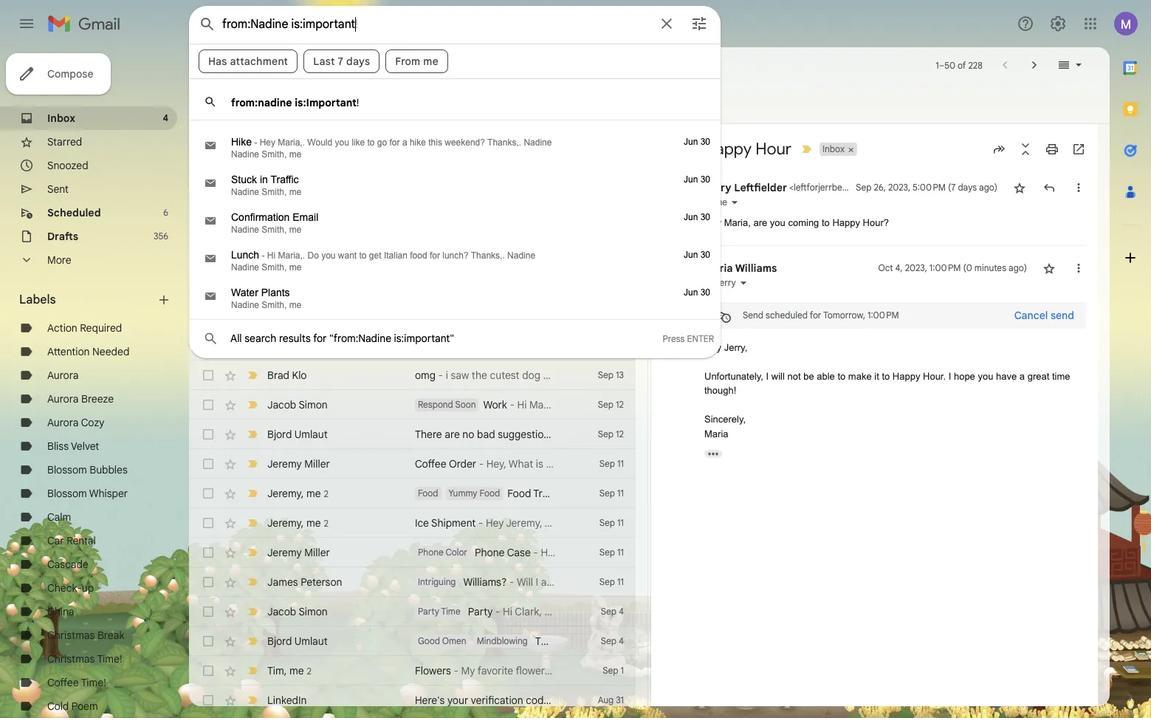 Task type: vqa. For each thing, say whether or not it's contained in the screenshot.
Aurora Breeze link
yes



Task type: locate. For each thing, give the bounding box(es) containing it.
aurora for aurora breeze
[[47, 392, 79, 406]]

you right do at the top left of page
[[322, 250, 336, 261]]

nadine down stuck
[[231, 187, 259, 197]]

1 up 31
[[621, 665, 624, 676]]

0 vertical spatial sep 12
[[598, 399, 624, 410]]

1 important according to google magic. switch from the top
[[245, 132, 260, 146]]

food left trucks
[[508, 487, 531, 500]]

0 vertical spatial blossom
[[47, 463, 87, 477]]

0 horizontal spatial omen
[[442, 635, 467, 647]]

jun down jun 30, 2023, 9:01 am 'element'
[[684, 250, 698, 260]]

maria,
[[448, 132, 477, 146], [725, 217, 751, 228]]

1 left 50
[[936, 59, 940, 71]]

bjord up tim
[[267, 635, 292, 648]]

lunch?
[[443, 250, 469, 261]]

1 vertical spatial hour
[[448, 310, 471, 323]]

anna left medina
[[267, 132, 294, 146]]

food trucks
[[508, 487, 565, 500]]

2 horizontal spatial food
[[508, 487, 531, 500]]

jun up jun 30, 2023, 9:13 am element
[[684, 137, 698, 147]]

- right 'work'
[[510, 398, 515, 412]]

jun left to jerry
[[684, 287, 698, 298]]

0 horizontal spatial food
[[418, 488, 439, 499]]

row containing anna medina
[[189, 124, 636, 154]]

ice shipment -
[[415, 516, 486, 530]]

not starred image right (7 at the right top
[[1013, 180, 1028, 195]]

important mainly because it was sent directly to you. switch
[[245, 161, 260, 176]]

time! for coffee time!
[[81, 676, 106, 689]]

356
[[154, 231, 168, 242]]

0 horizontal spatial i
[[767, 371, 769, 382]]

1 maria,. from the top
[[278, 137, 305, 148]]

1 simon from the top
[[299, 398, 328, 412]]

0 vertical spatial 1:00 pm
[[930, 262, 962, 273]]

0 horizontal spatial maria,
[[448, 132, 477, 146]]

1 horizontal spatial anna
[[601, 132, 625, 146]]

1 vertical spatial 1
[[621, 665, 624, 676]]

1:00 pm left the (0
[[930, 262, 962, 273]]

- right flowers
[[454, 664, 459, 678]]

main menu image
[[18, 15, 35, 33]]

12 important according to google magic. switch from the top
[[245, 516, 260, 530]]

happy
[[705, 139, 752, 159], [833, 217, 861, 228], [415, 310, 445, 323], [893, 371, 921, 382]]

umlaut
[[295, 162, 328, 175], [295, 191, 328, 205], [295, 428, 328, 441], [295, 635, 328, 648]]

jun 30 up jun 30, 2023, 9:13 am element
[[684, 137, 711, 147]]

2 peterson from the top
[[301, 576, 342, 589]]

sep 11 for phone case
[[600, 547, 624, 558]]

inbox for inbox button
[[823, 143, 845, 154]]

2 for ice shipment -
[[324, 518, 329, 529]]

verification
[[471, 694, 524, 707]]

google
[[267, 250, 303, 264]]

aurora down attention
[[47, 369, 79, 382]]

1 vertical spatial james peterson
[[267, 576, 342, 589]]

30 up jun 30, 2023, 9:01 am 'element'
[[701, 174, 711, 185]]

hi inside lunch - hi maria,. do you want to get italian food for lunch? thanks,. nadine
[[267, 250, 276, 261]]

1 james peterson from the top
[[267, 339, 342, 352]]

3 important according to google magic. switch from the top
[[245, 250, 260, 265]]

2 row from the top
[[189, 213, 636, 242]]

2 inside jerry , me 2
[[314, 311, 319, 322]]

smith, up stuck in traffic
[[262, 149, 287, 160]]

nadine inside lunch - hi maria,. do you want to get italian food for lunch? thanks,. nadine
[[508, 250, 536, 261]]

1 vertical spatial jeremy , me 2
[[267, 516, 329, 529]]

sep for third row from the bottom
[[601, 635, 617, 647]]

go
[[377, 137, 387, 148]]

1 horizontal spatial the
[[544, 369, 559, 382]]

settings image
[[1050, 15, 1068, 33]]

you inside lunch - hi maria,. do you want to get italian food for lunch? thanks,. nadine
[[322, 250, 336, 261]]

2 vertical spatial jerry
[[267, 309, 291, 323]]

from me
[[395, 55, 439, 68]]

0 horizontal spatial hi
[[267, 250, 276, 261]]

8 important according to google magic. switch from the top
[[245, 398, 260, 412]]

christmas
[[47, 629, 95, 642], [47, 652, 95, 666]]

2 vertical spatial are
[[445, 428, 460, 441]]

jeremy , me 2
[[267, 487, 329, 500], [267, 516, 329, 529]]

tab list
[[1111, 47, 1152, 665]]

1 jun 30 from the top
[[684, 137, 711, 147]]

11 for -
[[618, 458, 624, 469]]

maria,. inside lunch - hi maria,. do you want to get italian food for lunch? thanks,. nadine
[[278, 250, 305, 261]]

2 jeremy from the top
[[267, 487, 301, 500]]

inbox
[[47, 112, 75, 125], [823, 143, 845, 154]]

you left coming
[[771, 217, 786, 228]]

bjord umlaut down klo
[[267, 428, 328, 441]]

3 jun 30 from the top
[[684, 212, 711, 222]]

3 30 from the top
[[701, 212, 711, 222]]

0 vertical spatial 1
[[936, 59, 940, 71]]

for inside happy hour main content
[[810, 310, 822, 321]]

maria down sincerely,
[[705, 428, 729, 439]]

jacob for work
[[267, 398, 297, 412]]

important according to google magic. switch for row containing anna medina
[[245, 132, 260, 146]]

christmas time! link
[[47, 652, 122, 666]]

report spam image
[[278, 58, 293, 72]]

jun 30 for water plants
[[684, 287, 711, 298]]

maria,. left would
[[278, 137, 305, 148]]

2 maria,. from the top
[[278, 250, 305, 261]]

older image
[[1028, 58, 1043, 72]]

None search field
[[189, 6, 721, 358]]

blossom bubbles link
[[47, 463, 128, 477]]

sep 12 for simon
[[598, 399, 624, 410]]

1 horizontal spatial phone
[[475, 546, 505, 559]]

1 11 from the top
[[618, 458, 624, 469]]

blossom up calm link
[[47, 487, 87, 500]]

1 the from the left
[[472, 369, 488, 382]]

16 row from the top
[[189, 656, 636, 686]]

0 vertical spatial sep 4
[[601, 606, 624, 617]]

like
[[352, 137, 365, 148]]

list
[[652, 166, 1087, 480]]

0 vertical spatial aurora
[[47, 369, 79, 382]]

cascade link
[[47, 558, 88, 571]]

your
[[448, 694, 469, 707]]

omen for the omen
[[556, 635, 584, 648]]

sincerely,
[[705, 414, 746, 425]]

4
[[163, 112, 168, 123], [619, 606, 624, 617], [619, 635, 624, 647]]

from:nadine
[[231, 96, 292, 109]]

thanks,. right lunch?
[[471, 250, 505, 261]]

row containing google
[[189, 242, 636, 272]]

1 horizontal spatial not starred image
[[1043, 260, 1057, 275]]

2 jeremy miller from the top
[[267, 546, 330, 559]]

jerry for <
[[705, 181, 732, 194]]

, for row containing tim
[[284, 664, 287, 677]]

show details image down leftfielder
[[731, 198, 740, 207]]

aug 31
[[598, 695, 624, 706]]

2023, right 4,
[[906, 262, 928, 273]]

jun up jun 30, 2023, 9:01 am 'element'
[[684, 174, 698, 185]]

12 for jacob simon
[[616, 399, 624, 410]]

0 vertical spatial thanks,.
[[488, 137, 522, 148]]

check-up link
[[47, 581, 94, 595]]

best,
[[575, 132, 599, 146]]

1 aurora from the top
[[47, 369, 79, 382]]

5 important according to google magic. switch from the top
[[245, 309, 260, 324]]

phone left color
[[418, 547, 444, 558]]

1:00 pm right tomorrow,
[[868, 310, 900, 321]]

2 i from the left
[[949, 371, 952, 382]]

1 horizontal spatial maria,
[[725, 217, 751, 228]]

row containing james
[[189, 213, 636, 242]]

2 11 from the top
[[618, 488, 624, 499]]

3 row from the top
[[189, 242, 636, 272]]

oct 4, 2023, 1:00 pm (0 minutes ago)
[[879, 262, 1028, 273]]

hour?
[[863, 217, 890, 228]]

maria,. for hike
[[278, 137, 305, 148]]

nadine smith, me for confirmation email
[[231, 225, 302, 235]]

1 vertical spatial coffee
[[47, 676, 79, 689]]

jerry
[[705, 181, 732, 194], [715, 277, 736, 288], [267, 309, 291, 323]]

0 vertical spatial jacob
[[267, 398, 297, 412]]

1 row from the top
[[189, 124, 636, 154]]

8 row from the top
[[189, 420, 636, 449]]

15 row from the top
[[189, 627, 636, 656]]

important according to google magic. switch for second bjord umlaut row
[[245, 191, 260, 205]]

inbox inside button
[[823, 143, 845, 154]]

bjord umlaut up email
[[267, 191, 328, 205]]

coffee inside labels navigation
[[47, 676, 79, 689]]

7 important according to google magic. switch from the top
[[245, 368, 260, 383]]

0 vertical spatial hour
[[756, 139, 792, 159]]

2023, right 26,
[[889, 182, 911, 193]]

peterson for important according to google magic. switch associated with 13th row from the top of the happy hour main content
[[301, 576, 342, 589]]

None checkbox
[[201, 634, 216, 649]]

inbox button
[[820, 143, 847, 156]]

blossom down bliss velvet
[[47, 463, 87, 477]]

to right it on the bottom right of the page
[[882, 371, 890, 382]]

doing?
[[540, 132, 572, 146]]

0 vertical spatial time!
[[97, 652, 122, 666]]

maria, right this
[[448, 132, 477, 146]]

coffee for coffee order -
[[415, 457, 447, 471]]

- right the lunch
[[262, 250, 265, 261]]

get
[[369, 250, 382, 261]]

phone
[[475, 546, 505, 559], [418, 547, 444, 558]]

sep 4 for the omen
[[601, 635, 624, 647]]

11 for phone case
[[618, 547, 624, 558]]

party right time
[[468, 605, 493, 618]]

2 inside tim , me 2
[[307, 665, 312, 676]]

1 jeremy , me 2 from the top
[[267, 487, 329, 500]]

11 important according to google magic. switch from the top
[[245, 486, 260, 501]]

inbox link
[[47, 112, 75, 125]]

None checkbox
[[201, 604, 216, 619], [201, 663, 216, 678], [201, 693, 216, 708], [201, 604, 216, 619], [201, 663, 216, 678], [201, 693, 216, 708]]

labels navigation
[[0, 47, 189, 718]]

italian
[[384, 250, 408, 261]]

5 jun 30 from the top
[[684, 287, 711, 298]]

2 12 from the top
[[616, 429, 624, 440]]

stuck
[[231, 174, 257, 185]]

0 vertical spatial 12
[[616, 399, 624, 410]]

1 horizontal spatial 1:00 pm
[[930, 262, 962, 273]]

3 jeremy from the top
[[267, 516, 301, 529]]

1 vertical spatial aurora
[[47, 392, 79, 406]]

sep inside cell
[[857, 182, 872, 193]]

1 peterson from the top
[[301, 339, 342, 352]]

0 vertical spatial jacob simon
[[267, 398, 328, 412]]

blossom whisper link
[[47, 487, 128, 500]]

ago) left not starred checkbox
[[980, 182, 998, 193]]

primary tab
[[189, 83, 375, 124]]

0 horizontal spatial phone
[[418, 547, 444, 558]]

0 vertical spatial jeremy miller
[[267, 457, 330, 471]]

list containing jerry leftfielder
[[652, 166, 1087, 480]]

coffee inside row
[[415, 457, 447, 471]]

list box
[[190, 84, 720, 347]]

1 horizontal spatial days
[[959, 182, 978, 193]]

tomorrow,
[[824, 310, 866, 321]]

1 vertical spatial 2023,
[[906, 262, 928, 273]]

hi
[[415, 132, 426, 146], [436, 132, 445, 146], [267, 250, 276, 261]]

oct 4, 2023, 1:00 pm (0 minutes ago) cell
[[879, 260, 1028, 275]]

jacob up tim
[[267, 605, 297, 618]]

coffee up cold
[[47, 676, 79, 689]]

4 nadine smith, me from the top
[[231, 262, 302, 273]]

are inside 'link'
[[445, 428, 460, 441]]

food for food
[[418, 488, 439, 499]]

for left tomorrow,
[[810, 310, 822, 321]]

nadine smith, me up important mainly because it was sent directly to you. switch on the left top of page
[[231, 149, 302, 160]]

primary
[[228, 96, 266, 110]]

jun 30 up jun 30, 2023, 8:44 am element
[[684, 212, 711, 222]]

0 horizontal spatial inbox
[[47, 112, 75, 125]]

jun 30
[[684, 137, 711, 147], [684, 174, 711, 185], [684, 212, 711, 222], [684, 250, 711, 260], [684, 287, 711, 298]]

4 sep 11 from the top
[[600, 547, 624, 558]]

for right "results"
[[313, 332, 327, 345]]

2 christmas from the top
[[47, 652, 95, 666]]

5 sep 11 from the top
[[600, 576, 624, 587]]

(7
[[949, 182, 956, 193]]

5:00 pm
[[913, 182, 946, 193]]

rock ghost: broadway link
[[415, 338, 555, 353]]

coffee for coffee time!
[[47, 676, 79, 689]]

phone inside phone color phone case -
[[418, 547, 444, 558]]

sep for eighth row from the top of the happy hour main content
[[598, 429, 614, 440]]

1 horizontal spatial a
[[1020, 371, 1026, 382]]

important according to google magic. switch for row containing google
[[245, 250, 260, 265]]

all
[[231, 332, 242, 345]]

2 for flowers -
[[307, 665, 312, 676]]

2 aurora from the top
[[47, 392, 79, 406]]

0 vertical spatial show details image
[[731, 198, 740, 207]]

1 vertical spatial blossom
[[47, 487, 87, 500]]

days inside cell
[[959, 182, 978, 193]]

12 for bjord umlaut
[[616, 429, 624, 440]]

phone left case
[[475, 546, 505, 559]]

smith, down stuck in traffic
[[262, 187, 287, 197]]

Not starred checkbox
[[1013, 180, 1028, 195]]

food
[[508, 487, 531, 500], [418, 488, 439, 499], [480, 488, 500, 499]]

not starred image for oct 4, 2023, 1:00 pm (0 minutes ago)
[[1043, 260, 1057, 275]]

party inside party time party -
[[418, 606, 440, 617]]

1 blossom from the top
[[47, 463, 87, 477]]

4 important according to google magic. switch from the top
[[245, 279, 260, 294]]

inbox inside labels navigation
[[47, 112, 75, 125]]

labels heading
[[19, 293, 157, 307]]

230409
[[552, 694, 589, 707]]

klo
[[292, 369, 307, 382]]

alert
[[461, 250, 484, 264]]

sep 26, 2023, 5:00 pm (7 days ago)
[[857, 182, 998, 193]]

smith, down the plants
[[262, 300, 287, 310]]

hey maria, are you coming to happy hour?
[[705, 217, 890, 228]]

show details image down the maria williams
[[739, 278, 748, 287]]

smith, for lunch
[[262, 262, 287, 273]]

send scheduled for tomorrow, 1:00 pm
[[743, 310, 900, 321]]

30 up jun 30, 2023, 9:13 am element
[[701, 137, 711, 147]]

scheduled link
[[47, 206, 101, 219]]

are right how
[[503, 132, 518, 146]]

nadine smith, me for stuck in traffic
[[231, 187, 302, 197]]

17 row from the top
[[189, 686, 636, 715]]

jeremy , me 2 for -
[[267, 516, 329, 529]]

a inside hike - hey maria,. would you like to go for a hike this weekend? thanks,. nadine
[[403, 137, 408, 148]]

advanced search options image
[[685, 9, 714, 38]]

to right "able"
[[838, 371, 846, 382]]

not starred image
[[1013, 180, 1028, 195], [1043, 260, 1057, 275]]

1 vertical spatial sep 12
[[598, 429, 624, 440]]

row containing jerry
[[189, 301, 636, 331]]

11 row from the top
[[189, 508, 636, 538]]

3 aurora from the top
[[47, 416, 79, 429]]

scheduled
[[766, 310, 808, 321]]

30 for stuck in traffic
[[701, 174, 711, 185]]

bjord umlaut
[[267, 162, 328, 175], [267, 191, 328, 205], [267, 428, 328, 441], [267, 635, 328, 648]]

smith, up sunny
[[262, 262, 287, 273]]

0 vertical spatial hey
[[260, 137, 276, 148]]

2 horizontal spatial are
[[754, 217, 768, 228]]

1 horizontal spatial inbox
[[823, 143, 845, 154]]

31
[[616, 695, 624, 706]]

0 horizontal spatial a
[[403, 137, 408, 148]]

3 11 from the top
[[618, 517, 624, 528]]

1 sep 11 from the top
[[600, 458, 624, 469]]

party left time
[[418, 606, 440, 617]]

1 sep 4 from the top
[[601, 606, 624, 617]]

1 vertical spatial ago)
[[1009, 262, 1028, 273]]

results
[[279, 332, 311, 345]]

jacob simon up tim , me 2
[[267, 605, 328, 618]]

maria,. for lunch
[[278, 250, 305, 261]]

row
[[189, 124, 636, 154], [189, 213, 636, 242], [189, 242, 636, 272], [189, 301, 636, 331], [189, 331, 636, 361], [189, 361, 636, 390], [189, 390, 636, 420], [189, 420, 636, 449], [189, 449, 636, 479], [189, 479, 636, 508], [189, 508, 636, 538], [189, 538, 636, 567], [189, 567, 636, 597], [189, 597, 636, 627], [189, 627, 636, 656], [189, 656, 636, 686], [189, 686, 636, 715]]

1 vertical spatial days
[[959, 182, 978, 193]]

0 vertical spatial 2023,
[[889, 182, 911, 193]]

5 jun from the top
[[684, 287, 698, 298]]

simon for work
[[299, 398, 328, 412]]

james peterson for important according to google magic. switch associated with 13th row from the top of the happy hour main content
[[267, 576, 342, 589]]

3 james from the top
[[267, 576, 298, 589]]

1 vertical spatial james
[[267, 339, 298, 352]]

maria inside sincerely, maria
[[705, 428, 729, 439]]

1 horizontal spatial party
[[468, 605, 493, 618]]

jun 30 for stuck in traffic
[[684, 174, 711, 185]]

0 vertical spatial jerry
[[705, 181, 732, 194]]

0 horizontal spatial the
[[472, 369, 488, 382]]

the right dog
[[544, 369, 559, 382]]

0 horizontal spatial party
[[418, 606, 440, 617]]

1 horizontal spatial 1
[[936, 59, 940, 71]]

jun up jun 30, 2023, 8:44 am element
[[684, 212, 698, 222]]

hey for hey maria, are you coming to happy hour?
[[705, 217, 722, 228]]

0 vertical spatial maria,
[[448, 132, 477, 146]]

smith, for confirmation email
[[262, 225, 287, 235]]

Not starred checkbox
[[1043, 260, 1057, 275]]

jerry down the maria williams
[[715, 277, 736, 288]]

0 vertical spatial a
[[403, 137, 408, 148]]

0 vertical spatial days
[[347, 55, 370, 68]]

1 jeremy miller from the top
[[267, 457, 330, 471]]

nadine smith, me down confirmation
[[231, 225, 302, 235]]

0 horizontal spatial not starred image
[[1013, 180, 1028, 195]]

jeremy , me 2 for food trucks
[[267, 487, 329, 500]]

hour inside row
[[448, 310, 471, 323]]

1 horizontal spatial ago)
[[1009, 262, 1028, 273]]

6 important according to google magic. switch from the top
[[245, 338, 260, 353]]

thanks,.
[[488, 137, 522, 148], [471, 250, 505, 261]]

1 vertical spatial sep 4
[[601, 635, 624, 647]]

1 vertical spatial christmas
[[47, 652, 95, 666]]

hi for lunch - hi maria,. do you want to get italian food for lunch? thanks,. nadine
[[267, 250, 276, 261]]

jeremy miller
[[267, 457, 330, 471], [267, 546, 330, 559]]

5 30 from the top
[[701, 287, 711, 298]]

jun 30 up jun 30, 2023, 9:01 am 'element'
[[684, 174, 711, 185]]

respond
[[418, 399, 454, 410]]

2 miller from the top
[[305, 546, 330, 559]]

jun 30 up to jerry
[[684, 250, 711, 260]]

jerry up jun 30, 2023, 9:01 am 'element'
[[705, 181, 732, 194]]

1 vertical spatial peterson
[[301, 576, 342, 589]]

james for 13th row from the bottom
[[267, 339, 298, 352]]

5 smith, from the top
[[262, 300, 287, 310]]

1 vertical spatial show details image
[[739, 278, 748, 287]]

needed
[[92, 345, 130, 358]]

2 blossom from the top
[[47, 487, 87, 500]]

2 vertical spatial james
[[267, 576, 298, 589]]

1 smith, from the top
[[262, 149, 287, 160]]

jacob down brad
[[267, 398, 297, 412]]

4 jun from the top
[[684, 250, 698, 260]]

jun 30 down jun 30, 2023, 8:44 am element
[[684, 287, 711, 298]]

4 bjord from the top
[[267, 635, 292, 648]]

important according to google magic. switch inside 'sunny' row
[[245, 279, 260, 294]]

1 horizontal spatial omen
[[556, 635, 584, 648]]

intriguing
[[418, 576, 456, 587]]

2 vertical spatial 4
[[619, 635, 624, 647]]

maria,. inside hike - hey maria,. would you like to go for a hike this weekend? thanks,. nadine
[[278, 137, 305, 148]]

peterson
[[301, 339, 342, 352], [301, 576, 342, 589]]

0 vertical spatial ago)
[[980, 182, 998, 193]]

you left like
[[335, 137, 349, 148]]

show details image
[[731, 198, 740, 207], [739, 278, 748, 287]]

0 vertical spatial james peterson
[[267, 339, 342, 352]]

1 vertical spatial jacob
[[267, 605, 297, 618]]

1 vertical spatial are
[[754, 217, 768, 228]]

hi for hi - hi maria, how are you doing? best, anna
[[436, 132, 445, 146]]

i left hope
[[949, 371, 952, 382]]

9 row from the top
[[189, 449, 636, 479]]

christmas up coffee time!
[[47, 652, 95, 666]]

sep 11 for -
[[600, 458, 624, 469]]

2 jun 30 from the top
[[684, 174, 711, 185]]

not starred image up cancel send button
[[1043, 260, 1057, 275]]

rental
[[67, 534, 96, 547]]

starred link
[[47, 135, 82, 149]]

hour for happy hour
[[756, 139, 792, 159]]

2 sep 12 from the top
[[598, 429, 624, 440]]

jun 30, 2023, 8:41 am element
[[684, 287, 711, 298]]

jun
[[684, 137, 698, 147], [684, 174, 698, 185], [684, 212, 698, 222], [684, 250, 698, 260], [684, 287, 698, 298]]

0 vertical spatial simon
[[299, 398, 328, 412]]

to jerry
[[705, 277, 736, 288]]

1 horizontal spatial are
[[503, 132, 518, 146]]

hi left this
[[415, 132, 426, 146]]

omen right good
[[442, 635, 467, 647]]

1:00 pm inside cell
[[930, 262, 962, 273]]

2 jun from the top
[[684, 174, 698, 185]]

simon up tim , me 2
[[299, 605, 328, 618]]

0 horizontal spatial are
[[445, 428, 460, 441]]

do
[[308, 250, 319, 261]]

sep 26
[[597, 310, 624, 321]]

12 row from the top
[[189, 538, 636, 567]]

2 james peterson from the top
[[267, 576, 342, 589]]

bjord down brad
[[267, 428, 292, 441]]

1 vertical spatial hey
[[705, 217, 722, 228]]

1 horizontal spatial coffee
[[415, 457, 447, 471]]

in
[[260, 174, 268, 185]]

are left no
[[445, 428, 460, 441]]

hey up jun 30, 2023, 8:44 am element
[[705, 217, 722, 228]]

action
[[47, 321, 77, 335]]

3 smith, from the top
[[262, 225, 287, 235]]

4 jun 30 from the top
[[684, 250, 711, 260]]

0 vertical spatial jeremy , me 2
[[267, 487, 329, 500]]

30 down jun 30, 2023, 8:44 am element
[[701, 287, 711, 298]]

sep for row containing tim
[[603, 665, 619, 676]]

4 inside labels navigation
[[163, 112, 168, 123]]

2 horizontal spatial hi
[[436, 132, 445, 146]]

1 vertical spatial time!
[[81, 676, 106, 689]]

10 row from the top
[[189, 479, 636, 508]]

0 vertical spatial maria
[[705, 261, 733, 274]]

important according to google magic. switch for 11th row from the bottom
[[245, 398, 260, 412]]

inbox up starred link
[[47, 112, 75, 125]]

maria up to jerry
[[705, 261, 733, 274]]

2 jacob simon from the top
[[267, 605, 328, 618]]

4 bjord umlaut from the top
[[267, 635, 328, 648]]

1 vertical spatial not starred image
[[1043, 260, 1057, 275]]

jun 30 for confirmation email
[[684, 212, 711, 222]]

sunny row
[[189, 272, 636, 301]]

0 vertical spatial miller
[[305, 457, 330, 471]]

nadine smith, me down "water plants"
[[231, 300, 302, 310]]

days right 7
[[347, 55, 370, 68]]

row containing linkedin
[[189, 686, 636, 715]]

1 vertical spatial jacob simon
[[267, 605, 328, 618]]

days inside search refinement toolbar list box
[[347, 55, 370, 68]]

brad klo
[[267, 369, 307, 382]]

blossom whisper
[[47, 487, 128, 500]]

aurora
[[47, 369, 79, 382], [47, 392, 79, 406], [47, 416, 79, 429]]

sep for row containing brad klo
[[598, 369, 614, 381]]

time! for christmas time!
[[97, 652, 122, 666]]

1 vertical spatial inbox
[[823, 143, 845, 154]]

though!
[[705, 385, 737, 396]]

1 vertical spatial maria,
[[725, 217, 751, 228]]

0 vertical spatial christmas
[[47, 629, 95, 642]]

2 vertical spatial aurora
[[47, 416, 79, 429]]

me inside list box
[[424, 55, 439, 68]]

hey left jerry,
[[705, 342, 722, 353]]

1 horizontal spatial i
[[949, 371, 952, 382]]

nadine right how
[[524, 137, 552, 148]]

1 vertical spatial maria,.
[[278, 250, 305, 261]]

4 smith, from the top
[[262, 262, 287, 273]]

nadine down confirmation
[[231, 225, 259, 235]]

1 jacob from the top
[[267, 398, 297, 412]]

1 horizontal spatial food
[[480, 488, 500, 499]]

14 important according to google magic. switch from the top
[[245, 575, 260, 590]]

anna right best, on the top of the page
[[601, 132, 625, 146]]

1 sep 12 from the top
[[598, 399, 624, 410]]

will
[[772, 371, 785, 382]]

0 vertical spatial inbox
[[47, 112, 75, 125]]

smith, down confirmation email on the top of the page
[[262, 225, 287, 235]]

jerry down the plants
[[267, 309, 291, 323]]

attention
[[47, 345, 90, 358]]

13 important according to google magic. switch from the top
[[245, 545, 260, 560]]

1 miller from the top
[[305, 457, 330, 471]]

2 smith, from the top
[[262, 187, 287, 197]]

maria,. left do at the top left of page
[[278, 250, 305, 261]]

christmas down china
[[47, 629, 95, 642]]

bjord umlaut row
[[189, 154, 636, 183], [189, 183, 636, 213]]

nadine smith, me for lunch
[[231, 262, 302, 273]]

1 vertical spatial thanks,.
[[471, 250, 505, 261]]

happy inside the unfortunately, i will not be able to make it to happy hour. i hope you have a great time though!
[[893, 371, 921, 382]]

add to tasks image
[[420, 58, 434, 72]]

code
[[526, 694, 550, 707]]

13 row from the top
[[189, 567, 636, 597]]

hour.
[[924, 371, 947, 382]]

hey right hike
[[260, 137, 276, 148]]

7
[[338, 55, 344, 68]]

4 row from the top
[[189, 301, 636, 331]]

0 horizontal spatial 1:00 pm
[[868, 310, 900, 321]]

jeremy miller for phone case
[[267, 546, 330, 559]]

4 11 from the top
[[618, 547, 624, 558]]

to inside lunch - hi maria,. do you want to get italian food for lunch? thanks,. nadine
[[359, 250, 367, 261]]

1 jacob simon from the top
[[267, 398, 328, 412]]

1 vertical spatial simon
[[299, 605, 328, 618]]

1 christmas from the top
[[47, 629, 95, 642]]

1 vertical spatial jeremy miller
[[267, 546, 330, 559]]

bjord umlaut down 'anna medina'
[[267, 162, 328, 175]]

thanks,. inside hike - hey maria,. would you like to go for a hike this weekend? thanks,. nadine
[[488, 137, 522, 148]]

time! down break
[[97, 652, 122, 666]]

1 vertical spatial 4
[[619, 606, 624, 617]]

nadine smith, me for hike
[[231, 149, 302, 160]]

calm
[[47, 511, 71, 524]]

able
[[817, 371, 836, 382]]

last
[[313, 55, 335, 68]]

9 important according to google magic. switch from the top
[[245, 427, 260, 442]]

important according to google magic. switch for 12th row from the top
[[245, 545, 260, 560]]

nadine smith, me down stuck in traffic
[[231, 187, 302, 197]]

3 jun from the top
[[684, 212, 698, 222]]

3 umlaut from the top
[[295, 428, 328, 441]]

5 11 from the top
[[618, 576, 624, 587]]

3 bjord umlaut from the top
[[267, 428, 328, 441]]

3 bjord from the top
[[267, 428, 292, 441]]

the
[[535, 635, 553, 648]]

30 up to jerry
[[701, 250, 711, 260]]

important mainly because you often read messages with this label. switch
[[245, 220, 260, 235]]

you left doing?
[[521, 132, 538, 146]]

time! down the christmas time! link on the left
[[81, 676, 106, 689]]

- up rock ghost: broadway
[[474, 310, 478, 323]]

2 jeremy , me 2 from the top
[[267, 516, 329, 529]]

blossom for blossom whisper
[[47, 487, 87, 500]]

4 30 from the top
[[701, 250, 711, 260]]

maria, right jun 30, 2023, 9:01 am 'element'
[[725, 217, 751, 228]]

0 horizontal spatial coffee
[[47, 676, 79, 689]]

china link
[[47, 605, 74, 618]]

26
[[615, 310, 624, 321]]

jerry inside row
[[267, 309, 291, 323]]

important according to google magic. switch
[[245, 132, 260, 146], [245, 191, 260, 205], [245, 250, 260, 265], [245, 279, 260, 294], [245, 309, 260, 324], [245, 338, 260, 353], [245, 368, 260, 383], [245, 398, 260, 412], [245, 427, 260, 442], [245, 457, 260, 471], [245, 486, 260, 501], [245, 516, 260, 530], [245, 545, 260, 560], [245, 575, 260, 590]]



Task type: describe. For each thing, give the bounding box(es) containing it.
- inside lunch - hi maria,. do you want to get italian food for lunch? thanks,. nadine
[[262, 250, 265, 261]]

of
[[958, 59, 967, 71]]

last 7 days
[[313, 55, 370, 68]]

miller for -
[[305, 457, 330, 471]]

important according to google magic. switch for row containing jerry
[[245, 309, 260, 324]]

christmas for christmas break
[[47, 629, 95, 642]]

delete image
[[310, 58, 325, 72]]

ago) for sep 26, 2023, 5:00 pm (7 days ago)
[[980, 182, 998, 193]]

4 jeremy from the top
[[267, 546, 302, 559]]

, for 10th row from the top
[[301, 487, 304, 500]]

- right shipment
[[479, 516, 483, 530]]

1 umlaut from the top
[[295, 162, 328, 175]]

1 30 from the top
[[701, 137, 711, 147]]

30 for water plants
[[701, 287, 711, 298]]

1 vertical spatial jerry
[[715, 277, 736, 288]]

!
[[357, 96, 359, 109]]

simon for party
[[299, 605, 328, 618]]

- inside hike - hey maria,. would you like to go for a hike this weekend? thanks,. nadine
[[254, 137, 257, 148]]

ago) for oct 4, 2023, 1:00 pm (0 minutes ago)
[[1009, 262, 1028, 273]]

1 jun from the top
[[684, 137, 698, 147]]

here's your verification code 230409
[[415, 694, 589, 707]]

sep for row containing jerry
[[597, 310, 612, 321]]

1 vertical spatial 1:00 pm
[[868, 310, 900, 321]]

aurora breeze link
[[47, 392, 114, 406]]

gmail image
[[47, 9, 128, 38]]

1 50 of 228
[[936, 59, 983, 71]]

omg - i saw the cutest dog the other day
[[415, 369, 607, 382]]

none search field containing has attachment
[[189, 6, 721, 358]]

car
[[47, 534, 64, 547]]

2 umlaut from the top
[[295, 191, 328, 205]]

cold
[[47, 700, 69, 713]]

dog
[[523, 369, 541, 382]]

1 james from the top
[[267, 221, 298, 234]]

2 anna from the left
[[601, 132, 625, 146]]

confirmation
[[231, 211, 290, 223]]

sep 4 for party
[[601, 606, 624, 617]]

important according to google magic. switch for 7th row from the bottom
[[245, 516, 260, 530]]

miller for phone case
[[305, 546, 330, 559]]

be
[[804, 371, 815, 382]]

1 jeremy from the top
[[267, 457, 302, 471]]

i
[[446, 369, 448, 382]]

sep for 7th row from the bottom
[[600, 517, 615, 528]]

1 maria from the top
[[705, 261, 733, 274]]

for inside hike - hey maria,. would you like to go for a hike this weekend? thanks,. nadine
[[390, 137, 400, 148]]

from:nadine is:important !
[[231, 96, 359, 109]]

broadway
[[474, 339, 521, 352]]

food
[[410, 250, 428, 261]]

hey inside hike - hey maria,. would you like to go for a hike this weekend? thanks,. nadine
[[260, 137, 276, 148]]

happy left "hour?"
[[833, 217, 861, 228]]

jacob simon for party
[[267, 605, 328, 618]]

4 umlaut from the top
[[295, 635, 328, 648]]

important according to google magic. switch for 9th row
[[245, 457, 260, 471]]

- left "i"
[[439, 369, 443, 382]]

cascade
[[47, 558, 88, 571]]

breeze
[[81, 392, 114, 406]]

2023, for 5:00 pm
[[889, 182, 911, 193]]

sep 26, 2023, 5:00 pm (7 days ago) cell
[[857, 180, 998, 195]]

james for 13th row from the top of the happy hour main content
[[267, 576, 298, 589]]

4 for party
[[619, 606, 624, 617]]

hour for happy hour -
[[448, 310, 471, 323]]

medina
[[296, 132, 333, 146]]

aurora cozy link
[[47, 416, 105, 429]]

smith, for water plants
[[262, 300, 287, 310]]

sep 13
[[598, 369, 624, 381]]

maria williams
[[705, 261, 778, 274]]

it
[[875, 371, 880, 382]]

2 bjord umlaut from the top
[[267, 191, 328, 205]]

snoozed
[[47, 159, 88, 172]]

jerry leftfielder < leftforjerrbear344@gmail.com
[[705, 181, 916, 194]]

, for 7th row from the bottom
[[301, 516, 304, 529]]

bjord for 2nd bjord umlaut row from the bottom
[[267, 162, 292, 175]]

christmas for christmas time!
[[47, 652, 95, 666]]

- right williams?
[[510, 576, 514, 589]]

2 the from the left
[[544, 369, 559, 382]]

a inside the unfortunately, i will not be able to make it to happy hour. i hope you have a great time though!
[[1020, 371, 1026, 382]]

cold poem
[[47, 700, 98, 713]]

jacob for party
[[267, 605, 297, 618]]

tim , me 2
[[267, 664, 312, 677]]

jun 30, 2023, 9:13 am element
[[684, 174, 711, 185]]

- right case
[[534, 546, 538, 559]]

leftfielder
[[735, 181, 787, 194]]

list inside happy hour main content
[[652, 166, 1087, 480]]

scheduled
[[47, 206, 101, 219]]

confirmation email
[[231, 211, 319, 223]]

inbox for inbox link at the left of the page
[[47, 112, 75, 125]]

sep for 13th row from the top of the happy hour main content
[[600, 576, 615, 587]]

jun 30, 2023, 9:01 am element
[[684, 212, 711, 222]]

maria, inside row
[[448, 132, 477, 146]]

happy hour main content
[[189, 47, 1111, 718]]

china
[[47, 605, 74, 618]]

5 row from the top
[[189, 331, 636, 361]]

happy inside row
[[415, 310, 445, 323]]

water plants
[[231, 287, 290, 298]]

archive image
[[245, 58, 260, 72]]

here's your verification code 230409 link
[[415, 693, 589, 708]]

smith, for hike
[[262, 149, 287, 160]]

11 for food trucks
[[618, 488, 624, 499]]

james peterson for 13th row from the bottom important according to google magic. switch
[[267, 339, 342, 352]]

3 sep 11 from the top
[[600, 517, 624, 528]]

up
[[82, 581, 94, 595]]

here's
[[415, 694, 445, 707]]

clear search image
[[652, 9, 682, 38]]

more button
[[0, 248, 177, 272]]

day
[[590, 369, 607, 382]]

jun 30, 2023, 8:54 am element
[[684, 137, 711, 147]]

4 for the omen
[[619, 635, 624, 647]]

not
[[788, 371, 801, 382]]

omg
[[415, 369, 436, 382]]

to inside hike - hey maria,. would you like to go for a hike this weekend? thanks,. nadine
[[368, 137, 375, 148]]

important according to google magic. switch for 13th row from the bottom
[[245, 338, 260, 353]]

1 bjord umlaut from the top
[[267, 162, 328, 175]]

sep for 4th row from the bottom
[[601, 606, 617, 617]]

1 horizontal spatial hi
[[415, 132, 426, 146]]

not starred image for sep 26, 2023, 5:00 pm (7 days ago)
[[1013, 180, 1028, 195]]

show details image for me
[[731, 198, 740, 207]]

water
[[231, 287, 258, 298]]

search refinement toolbar list box
[[190, 44, 720, 78]]

other
[[562, 369, 587, 382]]

nadine for lunch
[[231, 262, 259, 273]]

make
[[849, 371, 872, 382]]

peterson for 13th row from the bottom important according to google magic. switch
[[301, 339, 342, 352]]

show trimmed content image
[[705, 450, 723, 458]]

you inside the unfortunately, i will not be able to make it to happy hour. i hope you have a great time though!
[[979, 371, 994, 382]]

rock ghost: broadway
[[415, 339, 521, 352]]

toggle split pane mode image
[[1057, 58, 1072, 72]]

show details image for to
[[739, 278, 748, 287]]

you inside hike - hey maria,. would you like to go for a hike this weekend? thanks,. nadine
[[335, 137, 349, 148]]

6
[[163, 207, 168, 218]]

1 i from the left
[[767, 371, 769, 382]]

check-up
[[47, 581, 94, 595]]

2023, for 1:00 pm
[[906, 262, 928, 273]]

- right order
[[479, 457, 484, 471]]

bjord for third row from the bottom
[[267, 635, 292, 648]]

tim
[[267, 664, 284, 677]]

2 for happy hour -
[[314, 311, 319, 322]]

7 row from the top
[[189, 390, 636, 420]]

sep 12 for umlaut
[[598, 429, 624, 440]]

enter
[[688, 333, 714, 344]]

thanks,. inside lunch - hi maria,. do you want to get italian food for lunch? thanks,. nadine
[[471, 250, 505, 261]]

row containing tim
[[189, 656, 636, 686]]

trucks
[[534, 487, 565, 500]]

email
[[293, 211, 319, 223]]

cozy
[[81, 416, 105, 429]]

0 horizontal spatial 1
[[621, 665, 624, 676]]

- right alert
[[487, 250, 492, 264]]

christmas time!
[[47, 652, 122, 666]]

sent
[[47, 182, 69, 196]]

important according to google magic. switch for 13th row from the top of the happy hour main content
[[245, 575, 260, 590]]

flowers
[[415, 664, 451, 678]]

for inside lunch - hi maria,. do you want to get italian food for lunch? thanks,. nadine
[[430, 250, 440, 261]]

50
[[945, 59, 956, 71]]

nadine for water plants
[[231, 300, 259, 310]]

to down jun 30, 2023, 8:44 am element
[[705, 277, 713, 288]]

leftforjerrbear344@gmail.com
[[794, 182, 916, 193]]

14 row from the top
[[189, 597, 636, 627]]

- right "hike"
[[428, 132, 433, 146]]

want
[[338, 250, 357, 261]]

search mail image
[[194, 11, 221, 38]]

list box containing from:nadine
[[190, 84, 720, 347]]

security
[[415, 250, 458, 264]]

bjord for eighth row from the top of the happy hour main content
[[267, 428, 292, 441]]

primary tab list
[[189, 83, 1111, 124]]

1 anna from the left
[[267, 132, 294, 146]]

stuck in traffic
[[231, 174, 299, 185]]

jerry for me
[[267, 309, 291, 323]]

important according to google magic. switch for 10th row from the top
[[245, 486, 260, 501]]

would
[[308, 137, 333, 148]]

jeremy miller for -
[[267, 457, 330, 471]]

sep 11 for food trucks
[[600, 488, 624, 499]]

jun for stuck in traffic
[[684, 174, 698, 185]]

snooze image
[[387, 58, 402, 72]]

jun 30, 2023, 8:44 am element
[[684, 250, 711, 260]]

no
[[463, 428, 475, 441]]

good
[[418, 635, 440, 647]]

2 bjord umlaut row from the top
[[189, 183, 636, 213]]

omen for good omen
[[442, 635, 467, 647]]

hope
[[955, 371, 976, 382]]

is:important
[[295, 96, 357, 109]]

coming
[[789, 217, 820, 228]]

sep for 11th row from the bottom
[[598, 399, 614, 410]]

jun for water plants
[[684, 287, 698, 298]]

smith, for stuck in traffic
[[262, 187, 287, 197]]

row containing brad klo
[[189, 361, 636, 390]]

nadine smith, me for water plants
[[231, 300, 302, 310]]

happy hour -
[[415, 310, 481, 323]]

you inside row
[[521, 132, 538, 146]]

phone color phone case -
[[418, 546, 541, 559]]

jerry leftfielder cell
[[705, 181, 920, 194]]

important according to google magic. switch for row containing brad klo
[[245, 368, 260, 383]]

nadine inside hike - hey maria,. would you like to go for a hike this weekend? thanks,. nadine
[[524, 137, 552, 148]]

sep 1
[[603, 665, 624, 676]]

williams
[[736, 261, 778, 274]]

food for food trucks
[[508, 487, 531, 500]]

happy up jun 30, 2023, 9:13 am element
[[705, 139, 752, 159]]

maria, inside list
[[725, 217, 751, 228]]

there are no bad suggestions...
[[415, 428, 563, 441]]

how
[[480, 132, 500, 146]]

1 bjord umlaut row from the top
[[189, 154, 636, 183]]

important according to google magic. switch for 'sunny' row
[[245, 279, 260, 294]]

to right coming
[[822, 217, 830, 228]]

nadine for confirmation email
[[231, 225, 259, 235]]

case
[[507, 546, 531, 559]]

important according to google magic. switch for eighth row from the top of the happy hour main content
[[245, 427, 260, 442]]

security alert -
[[415, 250, 495, 264]]

hey for hey jerry,
[[705, 342, 722, 353]]

weekend?
[[445, 137, 485, 148]]

jacob simon for work
[[267, 398, 328, 412]]

support image
[[1017, 15, 1035, 33]]

this
[[429, 137, 443, 148]]

(0
[[964, 262, 973, 273]]

saw
[[451, 369, 469, 382]]

4,
[[896, 262, 903, 273]]

plants
[[261, 287, 290, 298]]

nadine for stuck in traffic
[[231, 187, 259, 197]]

jun for confirmation email
[[684, 212, 698, 222]]

Search mail text field
[[222, 17, 649, 32]]

- up mindblowing
[[496, 605, 501, 618]]



